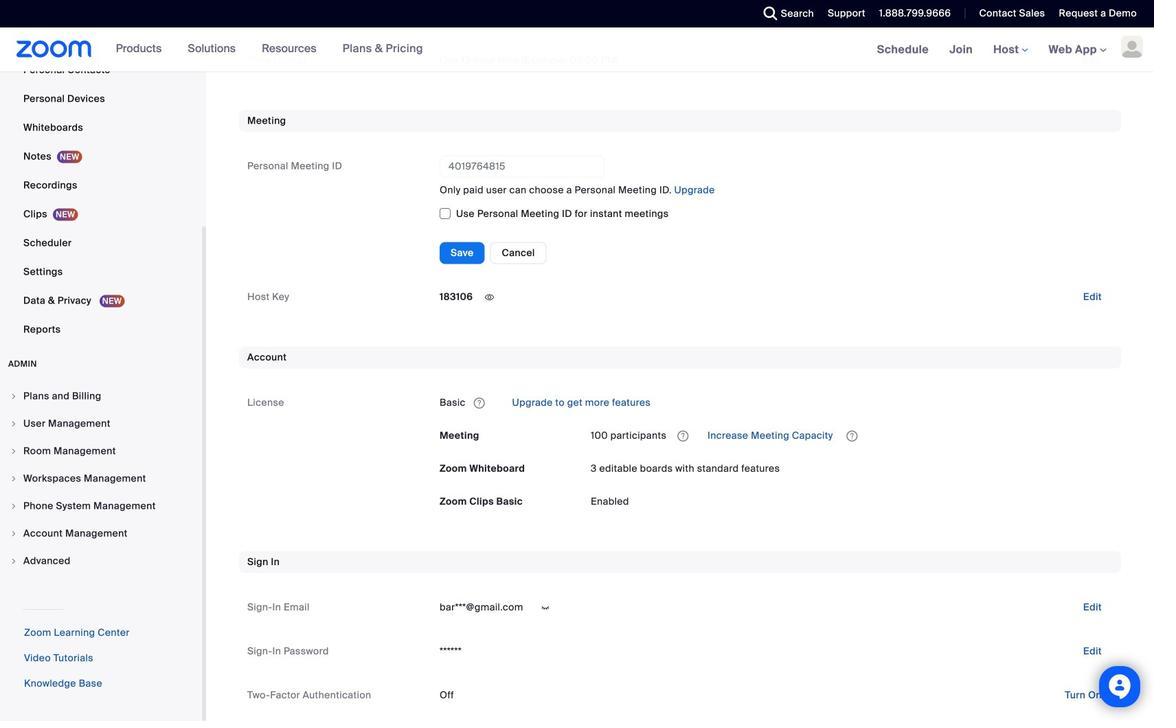 Task type: describe. For each thing, give the bounding box(es) containing it.
zoom logo image
[[16, 41, 92, 58]]

6 menu item from the top
[[0, 521, 202, 547]]

3 menu item from the top
[[0, 438, 202, 465]]

0 vertical spatial application
[[440, 155, 1113, 264]]

right image for first menu item
[[10, 392, 18, 401]]

right image for 3rd menu item from the bottom
[[10, 502, 18, 511]]

2 vertical spatial application
[[591, 425, 1113, 447]]

right image for fifth menu item from the bottom of the admin menu "menu"
[[10, 447, 18, 456]]

1 right image from the top
[[10, 475, 18, 483]]

right image for sixth menu item from the top
[[10, 530, 18, 538]]

4 menu item from the top
[[0, 466, 202, 492]]

1 vertical spatial application
[[440, 392, 1113, 414]]

2 menu item from the top
[[0, 411, 202, 437]]

admin menu menu
[[0, 383, 202, 576]]



Task type: vqa. For each thing, say whether or not it's contained in the screenshot.
third right icon from the top
yes



Task type: locate. For each thing, give the bounding box(es) containing it.
meetings navigation
[[867, 27, 1154, 72]]

Personal Meeting ID text field
[[440, 156, 605, 178]]

1 right image from the top
[[10, 392, 18, 401]]

2 right image from the top
[[10, 557, 18, 566]]

1 menu item from the top
[[0, 383, 202, 410]]

right image for second menu item from the top
[[10, 420, 18, 428]]

1 vertical spatial right image
[[10, 557, 18, 566]]

5 menu item from the top
[[0, 493, 202, 519]]

product information navigation
[[106, 27, 434, 71]]

0 vertical spatial right image
[[10, 475, 18, 483]]

application
[[440, 155, 1113, 264], [440, 392, 1113, 414], [591, 425, 1113, 447]]

banner
[[0, 27, 1154, 72]]

2 right image from the top
[[10, 420, 18, 428]]

7 menu item from the top
[[0, 548, 202, 574]]

menu item
[[0, 383, 202, 410], [0, 411, 202, 437], [0, 438, 202, 465], [0, 466, 202, 492], [0, 493, 202, 519], [0, 521, 202, 547], [0, 548, 202, 574]]

personal menu menu
[[0, 0, 202, 345]]

hide host key image
[[479, 291, 501, 304]]

right image
[[10, 392, 18, 401], [10, 420, 18, 428], [10, 447, 18, 456], [10, 502, 18, 511], [10, 530, 18, 538]]

5 right image from the top
[[10, 530, 18, 538]]

profile picture image
[[1121, 36, 1143, 58]]

right image
[[10, 475, 18, 483], [10, 557, 18, 566]]

learn more about your meeting license image
[[674, 430, 693, 443]]

learn more about your license type image
[[473, 399, 486, 408]]

4 right image from the top
[[10, 502, 18, 511]]

3 right image from the top
[[10, 447, 18, 456]]



